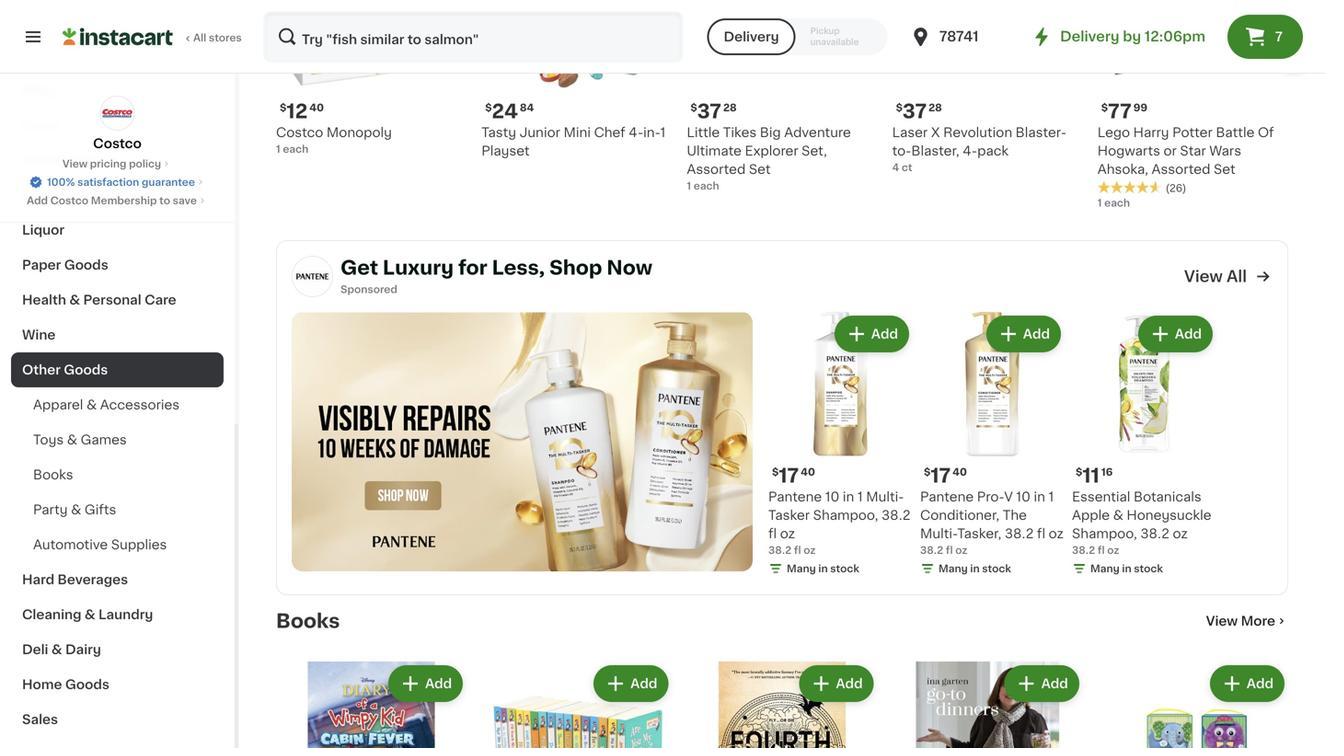 Task type: describe. For each thing, give the bounding box(es) containing it.
junior
[[520, 126, 561, 139]]

$ for pantene 10 in 1 multi- tasker shampoo, 38.2 fl oz
[[772, 467, 779, 477]]

28 for tikes
[[724, 103, 737, 113]]

1 inside pantene 10 in 1 multi- tasker shampoo, 38.2 fl oz 38.2 fl oz
[[858, 491, 863, 504]]

more
[[1242, 615, 1276, 628]]

save
[[173, 196, 197, 206]]

38.2 left conditioner,
[[882, 509, 911, 522]]

deli & dairy
[[22, 644, 101, 656]]

multi- inside 'pantene pro-v 10 in 1 conditioner, the multi-tasker, 38.2 fl oz 38.2 fl oz'
[[921, 528, 958, 540]]

many for fl
[[1091, 564, 1120, 574]]

7 button
[[1228, 15, 1304, 59]]

78741 button
[[910, 11, 1021, 63]]

view more link
[[1207, 612, 1289, 631]]

little
[[687, 126, 720, 139]]

1 each
[[1098, 198, 1131, 208]]

little tikes big adventure ultimate explorer set, assorted set 1 each
[[687, 126, 851, 191]]

now
[[607, 258, 653, 277]]

other
[[22, 364, 61, 377]]

$ for laser x revolution blaster- to-blaster, 4-pack
[[896, 103, 903, 113]]

health & personal care link
[[11, 283, 224, 318]]

view pricing policy link
[[63, 157, 172, 171]]

tasty
[[482, 126, 517, 139]]

harry
[[1134, 126, 1170, 139]]

stores
[[209, 33, 242, 43]]

(26)
[[1166, 183, 1187, 194]]

home goods link
[[11, 668, 224, 702]]

17 for pantene 10 in 1 multi- tasker shampoo, 38.2 fl oz
[[779, 466, 799, 486]]

4- inside tasty junior mini chef 4-in-1 playset
[[629, 126, 644, 139]]

battle
[[1217, 126, 1255, 139]]

1 vertical spatial books link
[[276, 610, 340, 633]]

adventure
[[785, 126, 851, 139]]

38.2 down the tasker
[[769, 546, 792, 556]]

& for accessories
[[86, 399, 97, 412]]

ct
[[902, 163, 913, 173]]

in inside pantene 10 in 1 multi- tasker shampoo, 38.2 fl oz 38.2 fl oz
[[843, 491, 855, 504]]

laundry
[[98, 609, 153, 621]]

laser x revolution blaster- to-blaster, 4-pack 4 ct
[[893, 126, 1067, 173]]

many for oz
[[787, 564, 816, 574]]

games
[[81, 434, 127, 447]]

& for dairy
[[51, 644, 62, 656]]

$ 17 40 for pantene 10 in 1 multi- tasker shampoo, 38.2 fl oz
[[772, 466, 816, 486]]

in inside 'pantene pro-v 10 in 1 conditioner, the multi-tasker, 38.2 fl oz 38.2 fl oz'
[[1034, 491, 1046, 504]]

accessories
[[100, 399, 180, 412]]

hard beverages
[[22, 574, 128, 586]]

99
[[1134, 103, 1148, 113]]

37 for little
[[698, 102, 722, 121]]

$ for costco monopoly
[[280, 103, 287, 113]]

set,
[[802, 145, 827, 158]]

40 for pantene 10 in 1 multi- tasker shampoo, 38.2 fl oz
[[801, 467, 816, 477]]

mini
[[564, 126, 591, 139]]

0 horizontal spatial all
[[193, 33, 206, 43]]

in for 1
[[971, 564, 980, 574]]

11
[[1083, 466, 1100, 486]]

view pricing policy
[[63, 159, 161, 169]]

beverages
[[58, 574, 128, 586]]

pantene 10 in 1 multi- tasker shampoo, 38.2 fl oz 38.2 fl oz
[[769, 491, 911, 556]]

supplies
[[111, 539, 167, 552]]

1 vertical spatial all
[[1227, 269, 1248, 284]]

1 inside costco monopoly 1 each
[[276, 144, 281, 154]]

stock for fl
[[1135, 564, 1164, 574]]

baby link
[[11, 73, 224, 108]]

policy
[[129, 159, 161, 169]]

floral
[[22, 119, 59, 132]]

apparel & accessories link
[[11, 388, 224, 423]]

all stores link
[[63, 11, 243, 63]]

hogwarts
[[1098, 145, 1161, 158]]

party & gifts link
[[11, 493, 224, 528]]

party
[[33, 504, 68, 517]]

view for view all
[[1185, 269, 1223, 284]]

goods for other goods
[[64, 364, 108, 377]]

each inside costco monopoly 1 each
[[283, 144, 309, 154]]

goods for home goods
[[65, 679, 109, 691]]

automotive supplies link
[[11, 528, 224, 563]]

100% satisfaction guarantee
[[47, 177, 195, 187]]

or
[[1164, 145, 1177, 158]]

$ 37 28 for laser
[[896, 102, 943, 121]]

& for laundry
[[85, 609, 95, 621]]

delivery for delivery by 12:06pm
[[1061, 30, 1120, 43]]

38.2 down the
[[1005, 528, 1034, 540]]

pantene for shampoo,
[[769, 491, 822, 504]]

health & personal care
[[22, 294, 176, 307]]

cleaning
[[22, 609, 81, 621]]

costco link
[[93, 96, 142, 153]]

$ for essential botanicals apple & honeysuckle shampoo, 38.2 oz
[[1076, 467, 1083, 477]]

v
[[1005, 491, 1013, 504]]

add costco membership to save
[[27, 196, 197, 206]]

78741
[[940, 30, 979, 43]]

home goods
[[22, 679, 109, 691]]

delivery by 12:06pm
[[1061, 30, 1206, 43]]

1 horizontal spatial books
[[276, 612, 340, 631]]

of
[[1259, 126, 1275, 139]]

beer & cider link
[[11, 178, 224, 213]]

40 for costco monopoly
[[310, 103, 324, 113]]

less,
[[492, 258, 545, 277]]

view for view pricing policy
[[63, 159, 88, 169]]

automotive
[[33, 539, 108, 552]]

38.2 down conditioner,
[[921, 546, 944, 556]]

get luxury for less, shop now spo nsored
[[341, 258, 653, 294]]

view all
[[1185, 269, 1248, 284]]

& for cider
[[56, 189, 67, 202]]

pantene pro-v 10 in 1 conditioner, the multi-tasker, 38.2 fl oz 38.2 fl oz
[[921, 491, 1064, 556]]

apple
[[1073, 509, 1110, 522]]

spo
[[341, 284, 361, 294]]

1 inside tasty junior mini chef 4-in-1 playset
[[661, 126, 666, 139]]

health
[[22, 294, 66, 307]]

0 horizontal spatial books
[[33, 469, 73, 482]]

wine
[[22, 329, 56, 342]]

membership
[[91, 196, 157, 206]]

assorted inside the lego harry potter battle of hogwarts or star wars ahsoka, assorted set
[[1152, 163, 1211, 176]]

cleaning & laundry link
[[11, 598, 224, 633]]

automotive supplies
[[33, 539, 167, 552]]

1 inside 'pantene pro-v 10 in 1 conditioner, the multi-tasker, 38.2 fl oz 38.2 fl oz'
[[1049, 491, 1054, 504]]

star
[[1181, 145, 1207, 158]]

stock for oz
[[831, 564, 860, 574]]

chef
[[594, 126, 626, 139]]

shampoo, inside essential botanicals apple & honeysuckle shampoo, 38.2 oz 38.2 fl oz
[[1073, 528, 1138, 540]]

to-
[[893, 145, 912, 158]]

instacart logo image
[[63, 26, 173, 48]]

sales link
[[11, 702, 224, 737]]

laser
[[893, 126, 928, 139]]

in for tasker
[[819, 564, 828, 574]]

costco for costco monopoly 1 each
[[276, 126, 323, 139]]

$ for pantene pro-v 10 in 1 conditioner, the multi-tasker, 38.2 fl oz
[[924, 467, 931, 477]]

& for personal
[[69, 294, 80, 307]]

other goods
[[22, 364, 108, 377]]

liquor link
[[11, 213, 224, 248]]

10 inside 'pantene pro-v 10 in 1 conditioner, the multi-tasker, 38.2 fl oz 38.2 fl oz'
[[1017, 491, 1031, 504]]

84
[[520, 103, 534, 113]]

hard
[[22, 574, 54, 586]]

& for gifts
[[71, 504, 81, 517]]

x
[[931, 126, 941, 139]]



Task type: locate. For each thing, give the bounding box(es) containing it.
delivery inside 'button'
[[724, 30, 779, 43]]

0 horizontal spatial assorted
[[687, 163, 746, 176]]

each down ahsoka,
[[1105, 198, 1131, 208]]

0 vertical spatial goods
[[64, 259, 108, 272]]

28
[[724, 103, 737, 113], [929, 103, 943, 113]]

2 pantene from the left
[[921, 491, 974, 504]]

1 many in stock from the left
[[787, 564, 860, 574]]

blaster,
[[912, 145, 960, 158]]

explorer
[[745, 145, 799, 158]]

40 up conditioner,
[[953, 467, 968, 477]]

pantene up conditioner,
[[921, 491, 974, 504]]

0 horizontal spatial many in stock
[[787, 564, 860, 574]]

0 vertical spatial books link
[[11, 458, 224, 493]]

deli
[[22, 644, 48, 656]]

0 horizontal spatial 4-
[[629, 126, 644, 139]]

revolution
[[944, 126, 1013, 139]]

shampoo, right the tasker
[[814, 509, 879, 522]]

set inside little tikes big adventure ultimate explorer set, assorted set 1 each
[[749, 163, 771, 176]]

set
[[749, 163, 771, 176], [1214, 163, 1236, 176]]

paper goods link
[[11, 248, 224, 283]]

1
[[661, 126, 666, 139], [276, 144, 281, 154], [687, 181, 692, 191], [1098, 198, 1103, 208], [858, 491, 863, 504], [1049, 491, 1054, 504]]

toys & games link
[[11, 423, 224, 458]]

1 horizontal spatial delivery
[[1061, 30, 1120, 43]]

1 17 from the left
[[779, 466, 799, 486]]

0 horizontal spatial stock
[[831, 564, 860, 574]]

0 horizontal spatial set
[[749, 163, 771, 176]]

2 set from the left
[[1214, 163, 1236, 176]]

17 for pantene pro-v 10 in 1 conditioner, the multi-tasker, 38.2 fl oz
[[931, 466, 951, 486]]

& right the deli
[[51, 644, 62, 656]]

$ up conditioner,
[[924, 467, 931, 477]]

product group containing 11
[[1073, 312, 1217, 580]]

multi-
[[867, 491, 905, 504], [921, 528, 958, 540]]

28 up tikes
[[724, 103, 737, 113]]

hard beverages link
[[11, 563, 224, 598]]

1 horizontal spatial shampoo,
[[1073, 528, 1138, 540]]

0 horizontal spatial $ 37 28
[[691, 102, 737, 121]]

stock down pantene 10 in 1 multi- tasker shampoo, 38.2 fl oz 38.2 fl oz at the right of the page
[[831, 564, 860, 574]]

12:06pm
[[1145, 30, 1206, 43]]

many in stock down essential botanicals apple & honeysuckle shampoo, 38.2 oz 38.2 fl oz
[[1091, 564, 1164, 574]]

0 vertical spatial shampoo,
[[814, 509, 879, 522]]

2 37 from the left
[[903, 102, 927, 121]]

100%
[[47, 177, 75, 187]]

shampoo, inside pantene 10 in 1 multi- tasker shampoo, 38.2 fl oz 38.2 fl oz
[[814, 509, 879, 522]]

2 28 from the left
[[929, 103, 943, 113]]

0 horizontal spatial 40
[[310, 103, 324, 113]]

2 vertical spatial goods
[[65, 679, 109, 691]]

37 up little
[[698, 102, 722, 121]]

each down 12
[[283, 144, 309, 154]]

2 stock from the left
[[983, 564, 1012, 574]]

1 vertical spatial goods
[[64, 364, 108, 377]]

nsored
[[361, 284, 398, 294]]

shop
[[550, 258, 603, 277]]

sales
[[22, 714, 58, 726]]

the
[[1003, 509, 1027, 522]]

apparel
[[33, 399, 83, 412]]

0 horizontal spatial 10
[[826, 491, 840, 504]]

0 horizontal spatial shampoo,
[[814, 509, 879, 522]]

1 10 from the left
[[826, 491, 840, 504]]

1 vertical spatial 4-
[[963, 145, 978, 158]]

assorted down ultimate on the top right of the page
[[687, 163, 746, 176]]

costco for costco
[[93, 137, 142, 150]]

1 horizontal spatial 37
[[903, 102, 927, 121]]

2 10 from the left
[[1017, 491, 1031, 504]]

3 many from the left
[[1091, 564, 1120, 574]]

goods for paper goods
[[64, 259, 108, 272]]

liquor
[[22, 224, 65, 237]]

1 vertical spatial books
[[276, 612, 340, 631]]

1 37 from the left
[[698, 102, 722, 121]]

1 vertical spatial shampoo,
[[1073, 528, 1138, 540]]

7
[[1276, 30, 1284, 43]]

2 many from the left
[[939, 564, 968, 574]]

& right health
[[69, 294, 80, 307]]

1 horizontal spatial stock
[[983, 564, 1012, 574]]

$ inside $ 77 99
[[1102, 103, 1109, 113]]

pantene multi-tasker 10 visibly repairs 10 weeks of damage image
[[292, 312, 753, 572]]

0 horizontal spatial multi-
[[867, 491, 905, 504]]

2 horizontal spatial many in stock
[[1091, 564, 1164, 574]]

$ 37 28
[[691, 102, 737, 121], [896, 102, 943, 121]]

1 horizontal spatial pantene
[[921, 491, 974, 504]]

0 horizontal spatial pantene
[[769, 491, 822, 504]]

$ 24 84
[[485, 102, 534, 121]]

0 horizontal spatial books link
[[11, 458, 224, 493]]

2 many in stock from the left
[[939, 564, 1012, 574]]

$ up the tasker
[[772, 467, 779, 477]]

2 assorted from the left
[[1152, 163, 1211, 176]]

0 vertical spatial 4-
[[629, 126, 644, 139]]

view for view more
[[1207, 615, 1239, 628]]

in-
[[644, 126, 661, 139]]

77
[[1109, 102, 1132, 121]]

cider
[[70, 189, 107, 202]]

$ up costco monopoly 1 each
[[280, 103, 287, 113]]

1 pantene from the left
[[769, 491, 822, 504]]

fl
[[769, 528, 777, 540], [1038, 528, 1046, 540], [794, 546, 802, 556], [946, 546, 953, 556], [1098, 546, 1105, 556]]

delivery button
[[708, 18, 796, 55]]

costco down $ 12 40
[[276, 126, 323, 139]]

assorted
[[687, 163, 746, 176], [1152, 163, 1211, 176]]

0 horizontal spatial costco
[[50, 196, 88, 206]]

4- right chef
[[629, 126, 644, 139]]

paper goods
[[22, 259, 108, 272]]

view more
[[1207, 615, 1276, 628]]

0 vertical spatial each
[[283, 144, 309, 154]]

add costco membership to save link
[[27, 193, 208, 208]]

1 stock from the left
[[831, 564, 860, 574]]

1 horizontal spatial $ 37 28
[[896, 102, 943, 121]]

pantene inside 'pantene pro-v 10 in 1 conditioner, the multi-tasker, 38.2 fl oz 38.2 fl oz'
[[921, 491, 974, 504]]

0 vertical spatial multi-
[[867, 491, 905, 504]]

& for games
[[67, 434, 77, 447]]

& down 100%
[[56, 189, 67, 202]]

luxury
[[383, 258, 454, 277]]

1 horizontal spatial costco
[[93, 137, 142, 150]]

each down ultimate on the top right of the page
[[694, 181, 720, 191]]

costco inside costco monopoly 1 each
[[276, 126, 323, 139]]

$ up the lego
[[1102, 103, 1109, 113]]

40 inside $ 12 40
[[310, 103, 324, 113]]

4- down revolution
[[963, 145, 978, 158]]

oz
[[780, 528, 796, 540], [1049, 528, 1064, 540], [1173, 528, 1188, 540], [804, 546, 816, 556], [956, 546, 968, 556], [1108, 546, 1120, 556]]

playset
[[482, 145, 530, 158]]

0 vertical spatial books
[[33, 469, 73, 482]]

many in stock inside "product" group
[[1091, 564, 1164, 574]]

goods up the apparel & accessories
[[64, 364, 108, 377]]

None search field
[[263, 11, 684, 63]]

$ up the tasty
[[485, 103, 492, 113]]

big
[[760, 126, 781, 139]]

get
[[341, 258, 378, 277]]

1 inside little tikes big adventure ultimate explorer set, assorted set 1 each
[[687, 181, 692, 191]]

1 horizontal spatial many in stock
[[939, 564, 1012, 574]]

& right toys
[[67, 434, 77, 447]]

many in stock for oz
[[787, 564, 860, 574]]

4- inside laser x revolution blaster- to-blaster, 4-pack 4 ct
[[963, 145, 978, 158]]

3 stock from the left
[[1135, 564, 1164, 574]]

0 horizontal spatial 28
[[724, 103, 737, 113]]

$ 77 99
[[1102, 102, 1148, 121]]

1 horizontal spatial 40
[[801, 467, 816, 477]]

3 many in stock from the left
[[1091, 564, 1164, 574]]

potter
[[1173, 126, 1213, 139]]

28 for x
[[929, 103, 943, 113]]

each inside little tikes big adventure ultimate explorer set, assorted set 1 each
[[694, 181, 720, 191]]

& right apparel at bottom
[[86, 399, 97, 412]]

38.2 down the honeysuckle
[[1141, 528, 1170, 540]]

service type group
[[708, 18, 888, 55]]

stock for tasker,
[[983, 564, 1012, 574]]

stock down essential botanicals apple & honeysuckle shampoo, 38.2 oz 38.2 fl oz
[[1135, 564, 1164, 574]]

toys
[[33, 434, 64, 447]]

2 $ 37 28 from the left
[[896, 102, 943, 121]]

1 horizontal spatial set
[[1214, 163, 1236, 176]]

deli & dairy link
[[11, 633, 224, 668]]

1 many from the left
[[787, 564, 816, 574]]

1 horizontal spatial 28
[[929, 103, 943, 113]]

2 horizontal spatial 40
[[953, 467, 968, 477]]

essential botanicals apple & honeysuckle shampoo, 38.2 oz 38.2 fl oz
[[1073, 491, 1212, 556]]

to
[[159, 196, 170, 206]]

pack
[[978, 145, 1009, 158]]

$ 17 40 for pantene pro-v 10 in 1 conditioner, the multi-tasker, 38.2 fl oz
[[924, 466, 968, 486]]

$ 37 28 for little
[[691, 102, 737, 121]]

& left gifts
[[71, 504, 81, 517]]

$ inside the $ 24 84
[[485, 103, 492, 113]]

& down essential
[[1114, 509, 1124, 522]]

2 horizontal spatial many
[[1091, 564, 1120, 574]]

wine link
[[11, 318, 224, 353]]

conditioner,
[[921, 509, 1000, 522]]

baby
[[22, 84, 57, 97]]

pricing
[[90, 159, 127, 169]]

0 horizontal spatial delivery
[[724, 30, 779, 43]]

goods up the health & personal care
[[64, 259, 108, 272]]

1 horizontal spatial assorted
[[1152, 163, 1211, 176]]

item carousel region
[[250, 0, 1315, 226]]

many in stock for fl
[[1091, 564, 1164, 574]]

many
[[787, 564, 816, 574], [939, 564, 968, 574], [1091, 564, 1120, 574]]

assorted up (26)
[[1152, 163, 1211, 176]]

4
[[893, 163, 900, 173]]

Search field
[[265, 13, 682, 61]]

1 assorted from the left
[[687, 163, 746, 176]]

party & gifts
[[33, 504, 116, 517]]

set down wars
[[1214, 163, 1236, 176]]

$ for tasty junior mini chef 4-in-1 playset
[[485, 103, 492, 113]]

1 set from the left
[[749, 163, 771, 176]]

pantene up the tasker
[[769, 491, 822, 504]]

delivery for delivery
[[724, 30, 779, 43]]

honeysuckle
[[1127, 509, 1212, 522]]

tasty junior mini chef 4-in-1 playset
[[482, 126, 666, 158]]

goods inside 'link'
[[64, 364, 108, 377]]

toys & games
[[33, 434, 127, 447]]

1 horizontal spatial 10
[[1017, 491, 1031, 504]]

17 up conditioner,
[[931, 466, 951, 486]]

$ up little
[[691, 103, 698, 113]]

1 horizontal spatial books link
[[276, 610, 340, 633]]

$ inside $ 11 16
[[1076, 467, 1083, 477]]

2 horizontal spatial costco
[[276, 126, 323, 139]]

many down apple on the right of the page
[[1091, 564, 1120, 574]]

37 up laser
[[903, 102, 927, 121]]

essential
[[1073, 491, 1131, 504]]

0 horizontal spatial $ 17 40
[[772, 466, 816, 486]]

1 horizontal spatial all
[[1227, 269, 1248, 284]]

many down the tasker
[[787, 564, 816, 574]]

2 horizontal spatial each
[[1105, 198, 1131, 208]]

many down tasker,
[[939, 564, 968, 574]]

1 vertical spatial view
[[1185, 269, 1223, 284]]

37 for laser
[[903, 102, 927, 121]]

goods
[[64, 259, 108, 272], [64, 364, 108, 377], [65, 679, 109, 691]]

$ 37 28 up laser
[[896, 102, 943, 121]]

each
[[283, 144, 309, 154], [694, 181, 720, 191], [1105, 198, 1131, 208]]

delivery by 12:06pm link
[[1031, 26, 1206, 48]]

lego
[[1098, 126, 1131, 139]]

stock down tasker,
[[983, 564, 1012, 574]]

40 for pantene pro-v 10 in 1 conditioner, the multi-tasker, 38.2 fl oz
[[953, 467, 968, 477]]

17 up the tasker
[[779, 466, 799, 486]]

$ 37 28 up little
[[691, 102, 737, 121]]

2 horizontal spatial stock
[[1135, 564, 1164, 574]]

1 vertical spatial multi-
[[921, 528, 958, 540]]

assorted inside little tikes big adventure ultimate explorer set, assorted set 1 each
[[687, 163, 746, 176]]

$ 12 40
[[280, 102, 324, 121]]

2 vertical spatial view
[[1207, 615, 1239, 628]]

goods down dairy
[[65, 679, 109, 691]]

1 28 from the left
[[724, 103, 737, 113]]

1 $ 17 40 from the left
[[772, 466, 816, 486]]

10 inside pantene 10 in 1 multi- tasker shampoo, 38.2 fl oz 38.2 fl oz
[[826, 491, 840, 504]]

28 up x
[[929, 103, 943, 113]]

electronics
[[22, 154, 97, 167]]

by
[[1123, 30, 1142, 43]]

many in stock for tasker,
[[939, 564, 1012, 574]]

set inside the lego harry potter battle of hogwarts or star wars ahsoka, assorted set
[[1214, 163, 1236, 176]]

0 horizontal spatial 37
[[698, 102, 722, 121]]

costco logo image
[[100, 96, 135, 131]]

multi- inside pantene 10 in 1 multi- tasker shampoo, 38.2 fl oz 38.2 fl oz
[[867, 491, 905, 504]]

in for shampoo,
[[1123, 564, 1132, 574]]

tasker
[[769, 509, 810, 522]]

$ up laser
[[896, 103, 903, 113]]

2 vertical spatial each
[[1105, 198, 1131, 208]]

38.2 down apple on the right of the page
[[1073, 546, 1096, 556]]

pantene inside pantene 10 in 1 multi- tasker shampoo, 38.2 fl oz 38.2 fl oz
[[769, 491, 822, 504]]

shampoo,
[[814, 509, 879, 522], [1073, 528, 1138, 540]]

set down explorer
[[749, 163, 771, 176]]

add
[[27, 196, 48, 206], [872, 328, 899, 341], [1024, 328, 1051, 341], [1176, 328, 1202, 341], [425, 678, 452, 691], [631, 678, 658, 691], [836, 678, 863, 691], [1042, 678, 1069, 691], [1247, 678, 1274, 691]]

product group
[[769, 312, 913, 580], [921, 312, 1065, 580], [1073, 312, 1217, 580], [276, 662, 467, 749], [482, 662, 672, 749], [687, 662, 878, 749], [893, 662, 1083, 749], [1098, 662, 1289, 749]]

0 vertical spatial all
[[193, 33, 206, 43]]

costco up view pricing policy link
[[93, 137, 142, 150]]

1 horizontal spatial many
[[939, 564, 968, 574]]

1 vertical spatial each
[[694, 181, 720, 191]]

shampoo, down apple on the right of the page
[[1073, 528, 1138, 540]]

1 $ 37 28 from the left
[[691, 102, 737, 121]]

1 horizontal spatial $ 17 40
[[924, 466, 968, 486]]

cleaning & laundry
[[22, 609, 153, 621]]

many for tasker,
[[939, 564, 968, 574]]

$ for lego harry potter battle of hogwarts or star wars ahsoka, assorted set
[[1102, 103, 1109, 113]]

& inside essential botanicals apple & honeysuckle shampoo, 38.2 oz 38.2 fl oz
[[1114, 509, 1124, 522]]

40 right 12
[[310, 103, 324, 113]]

$ 17 40 up the tasker
[[772, 466, 816, 486]]

$ inside $ 12 40
[[280, 103, 287, 113]]

$ for little tikes big adventure ultimate explorer set, assorted set
[[691, 103, 698, 113]]

$
[[280, 103, 287, 113], [691, 103, 698, 113], [485, 103, 492, 113], [896, 103, 903, 113], [1102, 103, 1109, 113], [772, 467, 779, 477], [924, 467, 931, 477], [1076, 467, 1083, 477]]

40 up the tasker
[[801, 467, 816, 477]]

$ 17 40 up conditioner,
[[924, 466, 968, 486]]

many in stock down tasker,
[[939, 564, 1012, 574]]

many in stock down pantene 10 in 1 multi- tasker shampoo, 38.2 fl oz 38.2 fl oz at the right of the page
[[787, 564, 860, 574]]

costco monopoly 1 each
[[276, 126, 392, 154]]

pantene logo image
[[292, 256, 333, 297]]

0 horizontal spatial each
[[283, 144, 309, 154]]

wars
[[1210, 145, 1242, 158]]

costco down 100%
[[50, 196, 88, 206]]

1 horizontal spatial each
[[694, 181, 720, 191]]

stock inside "product" group
[[1135, 564, 1164, 574]]

beer
[[22, 189, 53, 202]]

$ left 16
[[1076, 467, 1083, 477]]

1 horizontal spatial 17
[[931, 466, 951, 486]]

1 horizontal spatial 4-
[[963, 145, 978, 158]]

1 horizontal spatial multi-
[[921, 528, 958, 540]]

fl inside essential botanicals apple & honeysuckle shampoo, 38.2 oz 38.2 fl oz
[[1098, 546, 1105, 556]]

0 vertical spatial view
[[63, 159, 88, 169]]

botanicals
[[1134, 491, 1202, 504]]

tikes
[[723, 126, 757, 139]]

0 horizontal spatial 17
[[779, 466, 799, 486]]

2 $ 17 40 from the left
[[924, 466, 968, 486]]

0 horizontal spatial many
[[787, 564, 816, 574]]

& down beverages
[[85, 609, 95, 621]]

2 17 from the left
[[931, 466, 951, 486]]

pantene for conditioner,
[[921, 491, 974, 504]]



Task type: vqa. For each thing, say whether or not it's contained in the screenshot.
$ 33 99 at right bottom
no



